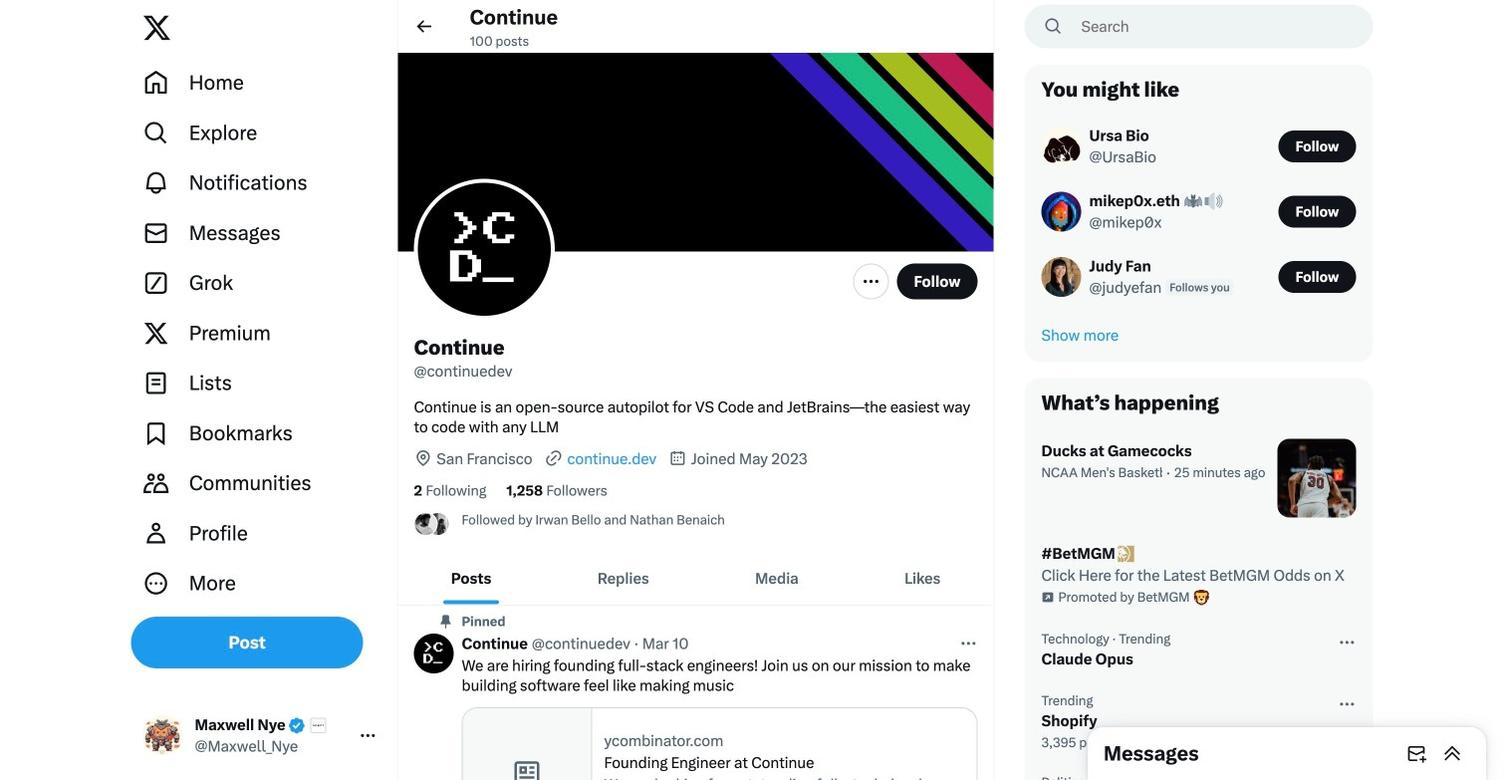 Task type: describe. For each thing, give the bounding box(es) containing it.
Search query text field
[[1070, 5, 1372, 47]]

home timeline element
[[398, 0, 994, 780]]

primary navigation
[[131, 58, 389, 609]]

🦇 image
[[1185, 192, 1203, 210]]



Task type: vqa. For each thing, say whether or not it's contained in the screenshot.
tab list
yes



Task type: locate. For each thing, give the bounding box(es) containing it.
tab list
[[398, 552, 994, 605]]

🦁 image
[[1194, 590, 1210, 605]]

verified account image
[[288, 716, 306, 735]]

who to follow section
[[1026, 66, 1372, 361]]

🔊 image
[[1205, 192, 1223, 210]]

Search search field
[[1025, 4, 1373, 48]]



